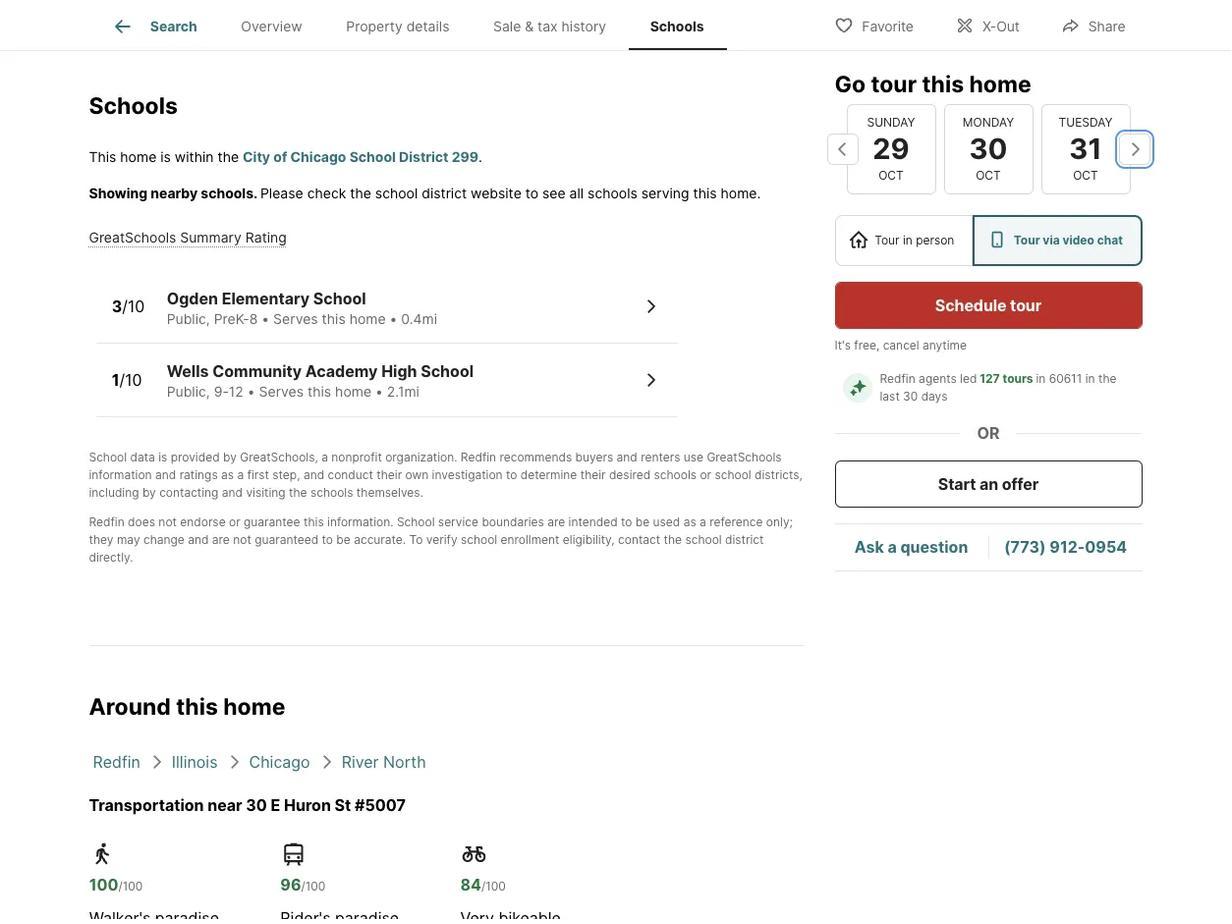 Task type: describe. For each thing, give the bounding box(es) containing it.
all
[[570, 184, 584, 201]]

is for within
[[160, 148, 171, 165]]

&
[[525, 18, 534, 35]]

1 horizontal spatial by
[[223, 450, 237, 464]]

2.1mi
[[387, 383, 420, 400]]

service
[[438, 515, 479, 529]]

schedule tour
[[935, 296, 1042, 315]]

in inside in the last 30 days
[[1086, 371, 1095, 386]]

free,
[[854, 338, 880, 353]]

127
[[980, 371, 1000, 386]]

school inside ogden elementary school public, prek-8 • serves this home • 0.4mi
[[313, 288, 366, 308]]

eligibility,
[[563, 532, 615, 547]]

public, inside wells community academy high school public, 9-12 • serves this home • 2.1mi
[[167, 383, 210, 400]]

• right 8
[[262, 310, 269, 327]]

search link
[[111, 15, 197, 38]]

tours
[[1003, 371, 1034, 386]]

offer
[[1002, 475, 1039, 494]]

school up information
[[89, 450, 127, 464]]

school down district at the top of the page
[[375, 184, 418, 201]]

showing nearby schools. please check the school district website to see all schools serving this home.
[[89, 184, 761, 201]]

near
[[208, 796, 242, 816]]

summary
[[180, 229, 242, 245]]

school inside the school service boundaries are intended to be used as a reference only; they may change and are not
[[397, 515, 435, 529]]

chat
[[1097, 233, 1123, 248]]

question
[[901, 538, 968, 558]]

monday 30 oct
[[963, 115, 1014, 183]]

redfin for redfin agents led 127 tours in 60611
[[880, 371, 916, 386]]

previous image
[[827, 134, 858, 165]]

verify
[[426, 532, 458, 547]]

29
[[873, 131, 910, 166]]

1 vertical spatial schools
[[89, 92, 178, 120]]

this home is within the city of chicago school district 299 .
[[89, 148, 483, 165]]

schools inside tab
[[650, 18, 704, 35]]

see
[[543, 184, 566, 201]]

wells community academy high school public, 9-12 • serves this home • 2.1mi
[[167, 362, 474, 400]]

high
[[381, 362, 417, 381]]

a inside the school service boundaries are intended to be used as a reference only; they may change and are not
[[700, 515, 706, 529]]

serves inside wells community academy high school public, 9-12 • serves this home • 2.1mi
[[259, 383, 304, 400]]

illinois
[[172, 753, 218, 773]]

data
[[130, 450, 155, 464]]

cancel
[[883, 338, 920, 353]]

0 vertical spatial schools
[[588, 184, 638, 201]]

96
[[280, 876, 301, 896]]

via
[[1043, 233, 1060, 248]]

ask a question link
[[855, 538, 968, 558]]

sale
[[493, 18, 521, 35]]

and up desired
[[617, 450, 638, 464]]

contact
[[618, 532, 661, 547]]

(773)
[[1004, 538, 1046, 558]]

overview tab
[[219, 3, 324, 50]]

this
[[89, 148, 116, 165]]

share button
[[1044, 4, 1143, 45]]

illinois link
[[172, 753, 218, 773]]

check
[[307, 184, 346, 201]]

city of chicago school district 299 link
[[243, 148, 479, 165]]

districts,
[[755, 467, 803, 482]]

directly.
[[89, 550, 133, 565]]

serving
[[642, 184, 689, 201]]

guaranteed to be accurate. to verify school enrollment eligibility, contact the school district directly.
[[89, 532, 764, 565]]

accurate.
[[354, 532, 406, 547]]

2 vertical spatial 30
[[246, 796, 267, 816]]

and up redfin does not endorse or guarantee this information. at the left bottom
[[222, 485, 243, 500]]

#5007
[[355, 796, 406, 816]]

oct for 31
[[1073, 168, 1099, 183]]

property details
[[346, 18, 450, 35]]

including
[[89, 485, 139, 500]]

themselves.
[[357, 485, 424, 500]]

and down ,
[[304, 467, 324, 482]]

wells
[[167, 362, 209, 381]]

the inside first step, and conduct their own investigation to determine their desired schools or school districts, including by contacting and visiting the schools themselves.
[[289, 485, 307, 500]]

next image
[[1119, 134, 1150, 165]]

use
[[684, 450, 704, 464]]

, a nonprofit organization. redfin recommends buyers and renters use greatschools information and ratings as a
[[89, 450, 782, 482]]

/100 for 100
[[118, 880, 143, 895]]

school down reference
[[685, 532, 722, 547]]

(773) 912-0954
[[1004, 538, 1127, 558]]

home right this
[[120, 148, 157, 165]]

river north
[[342, 753, 426, 773]]

0 vertical spatial chicago
[[290, 148, 346, 165]]

out
[[997, 17, 1020, 34]]

redfin inside , a nonprofit organization. redfin recommends buyers and renters use greatschools information and ratings as a
[[461, 450, 496, 464]]

desired
[[609, 467, 651, 482]]

home inside ogden elementary school public, prek-8 • serves this home • 0.4mi
[[350, 310, 386, 327]]

tour for tour in person
[[875, 233, 900, 248]]

in inside tour in person option
[[903, 233, 913, 248]]

1 vertical spatial schools
[[654, 467, 697, 482]]

days
[[921, 389, 948, 404]]

1 vertical spatial chicago
[[249, 753, 310, 773]]

contacting
[[159, 485, 219, 500]]

sunday
[[867, 115, 915, 129]]

by inside first step, and conduct their own investigation to determine their desired schools or school districts, including by contacting and visiting the schools themselves.
[[142, 485, 156, 500]]

96 /100
[[280, 876, 326, 896]]

information
[[89, 467, 152, 482]]

3
[[112, 297, 122, 317]]

it's free, cancel anytime
[[835, 338, 967, 353]]

endorse
[[180, 515, 226, 529]]

start an offer
[[938, 475, 1039, 494]]

sale & tax history
[[493, 18, 607, 35]]

led
[[960, 371, 977, 386]]

0 horizontal spatial greatschools
[[89, 229, 176, 245]]

0 horizontal spatial schools
[[310, 485, 353, 500]]

renters
[[641, 450, 681, 464]]

property details tab
[[324, 3, 471, 50]]

sunday 29 oct
[[867, 115, 915, 183]]

1 /10
[[112, 370, 142, 390]]

/10 for 1
[[119, 370, 142, 390]]

0.4mi
[[401, 310, 437, 327]]

1 horizontal spatial in
[[1036, 371, 1046, 386]]

school inside first step, and conduct their own investigation to determine their desired schools or school districts, including by contacting and visiting the schools themselves.
[[715, 467, 752, 482]]

oct for 30
[[976, 168, 1001, 183]]

overview
[[241, 18, 302, 35]]

0 vertical spatial district
[[422, 184, 467, 201]]

1
[[112, 370, 119, 390]]

is for provided
[[158, 450, 167, 464]]

list box containing tour in person
[[835, 215, 1142, 266]]

redfin for redfin does not endorse or guarantee this information.
[[89, 515, 125, 529]]

visiting
[[246, 485, 286, 500]]

this up monday
[[922, 71, 964, 98]]

st
[[335, 796, 351, 816]]

home.
[[721, 184, 761, 201]]

elementary
[[222, 288, 310, 308]]

they
[[89, 532, 114, 547]]



Task type: vqa. For each thing, say whether or not it's contained in the screenshot.
within
yes



Task type: locate. For each thing, give the bounding box(es) containing it.
this down academy
[[308, 383, 331, 400]]

None button
[[847, 104, 936, 195], [944, 104, 1033, 195], [1041, 104, 1131, 195], [847, 104, 936, 195], [944, 104, 1033, 195], [1041, 104, 1131, 195]]

0 vertical spatial are
[[548, 515, 565, 529]]

ogden elementary school public, prek-8 • serves this home • 0.4mi
[[167, 288, 437, 327]]

and inside the school service boundaries are intended to be used as a reference only; they may change and are not
[[188, 532, 209, 547]]

not inside the school service boundaries are intended to be used as a reference only; they may change and are not
[[233, 532, 251, 547]]

own
[[405, 467, 429, 482]]

oct down 29 on the right
[[879, 168, 904, 183]]

history
[[562, 18, 607, 35]]

1 /100 from the left
[[118, 880, 143, 895]]

1 vertical spatial district
[[725, 532, 764, 547]]

is right the data
[[158, 450, 167, 464]]

does
[[128, 515, 155, 529]]

tuesday 31 oct
[[1059, 115, 1113, 183]]

2 horizontal spatial oct
[[1073, 168, 1099, 183]]

redfin up they
[[89, 515, 125, 529]]

1 tour from the left
[[875, 233, 900, 248]]

as inside the school service boundaries are intended to be used as a reference only; they may change and are not
[[684, 515, 697, 529]]

0 vertical spatial not
[[159, 515, 177, 529]]

1 horizontal spatial not
[[233, 532, 251, 547]]

guarantee
[[244, 515, 300, 529]]

and down endorse
[[188, 532, 209, 547]]

by up does
[[142, 485, 156, 500]]

0 vertical spatial by
[[223, 450, 237, 464]]

redfin for redfin
[[93, 753, 140, 773]]

around this home
[[89, 693, 285, 721]]

in right tours
[[1036, 371, 1046, 386]]

tour left person
[[875, 233, 900, 248]]

nonprofit
[[331, 450, 382, 464]]

to down recommends
[[506, 467, 517, 482]]

/100 inside 100 /100
[[118, 880, 143, 895]]

1 horizontal spatial 30
[[903, 389, 918, 404]]

home left the 0.4mi
[[350, 310, 386, 327]]

sale & tax history tab
[[471, 3, 628, 50]]

84
[[460, 876, 481, 896]]

,
[[315, 450, 318, 464]]

1 vertical spatial not
[[233, 532, 251, 547]]

a
[[322, 450, 328, 464], [237, 467, 244, 482], [700, 515, 706, 529], [888, 538, 897, 558]]

oct inside monday 30 oct
[[976, 168, 1001, 183]]

0 horizontal spatial district
[[422, 184, 467, 201]]

as inside , a nonprofit organization. redfin recommends buyers and renters use greatschools information and ratings as a
[[221, 467, 234, 482]]

greatschools inside , a nonprofit organization. redfin recommends buyers and renters use greatschools information and ratings as a
[[707, 450, 782, 464]]

by right provided
[[223, 450, 237, 464]]

2 tour from the left
[[1014, 233, 1040, 248]]

8
[[249, 310, 258, 327]]

it's
[[835, 338, 851, 353]]

2 horizontal spatial 30
[[969, 131, 1008, 166]]

/100 inside 96 /100
[[301, 880, 326, 895]]

redfin up investigation
[[461, 450, 496, 464]]

to inside the school service boundaries are intended to be used as a reference only; they may change and are not
[[621, 515, 632, 529]]

30 right last
[[903, 389, 918, 404]]

guaranteed
[[255, 532, 319, 547]]

1 vertical spatial be
[[336, 532, 351, 547]]

1 public, from the top
[[167, 310, 210, 327]]

tour via video chat option
[[973, 215, 1142, 266]]

the left city
[[218, 148, 239, 165]]

transportation near 30 e huron st #5007
[[89, 796, 406, 816]]

be inside the school service boundaries are intended to be used as a reference only; they may change and are not
[[636, 515, 650, 529]]

boundaries
[[482, 515, 544, 529]]

not
[[159, 515, 177, 529], [233, 532, 251, 547]]

0 horizontal spatial their
[[377, 467, 402, 482]]

oct inside tuesday 31 oct
[[1073, 168, 1099, 183]]

district
[[422, 184, 467, 201], [725, 532, 764, 547]]

9-
[[214, 383, 229, 400]]

• left the 0.4mi
[[390, 310, 397, 327]]

chicago up e
[[249, 753, 310, 773]]

oct down 31
[[1073, 168, 1099, 183]]

schools down conduct
[[310, 485, 353, 500]]

home up the chicago link
[[223, 693, 285, 721]]

school up academy
[[313, 288, 366, 308]]

oct for 29
[[879, 168, 904, 183]]

schools right history
[[650, 18, 704, 35]]

redfin up transportation
[[93, 753, 140, 773]]

oct down monday
[[976, 168, 1001, 183]]

1 vertical spatial public,
[[167, 383, 210, 400]]

intended
[[569, 515, 618, 529]]

100
[[89, 876, 118, 896]]

1 oct from the left
[[879, 168, 904, 183]]

0 vertical spatial public,
[[167, 310, 210, 327]]

to down information.
[[322, 532, 333, 547]]

tour for tour via video chat
[[1014, 233, 1040, 248]]

around
[[89, 693, 171, 721]]

•
[[262, 310, 269, 327], [390, 310, 397, 327], [247, 383, 255, 400], [375, 383, 383, 400]]

tour right schedule
[[1010, 296, 1042, 315]]

2 horizontal spatial /100
[[481, 880, 506, 895]]

0 vertical spatial schools
[[650, 18, 704, 35]]

as right "ratings"
[[221, 467, 234, 482]]

1 horizontal spatial tour
[[1010, 296, 1042, 315]]

30 inside in the last 30 days
[[903, 389, 918, 404]]

schools up this
[[89, 92, 178, 120]]

0 horizontal spatial /100
[[118, 880, 143, 895]]

a left first
[[237, 467, 244, 482]]

home up monday
[[969, 71, 1032, 98]]

1 horizontal spatial schools
[[588, 184, 638, 201]]

0 vertical spatial or
[[700, 467, 712, 482]]

/10
[[122, 297, 145, 317], [119, 370, 142, 390]]

schools down renters
[[654, 467, 697, 482]]

schools
[[588, 184, 638, 201], [654, 467, 697, 482], [310, 485, 353, 500]]

100 /100
[[89, 876, 143, 896]]

1 vertical spatial are
[[212, 532, 230, 547]]

0 horizontal spatial tour
[[875, 233, 900, 248]]

• right 12
[[247, 383, 255, 400]]

the inside guaranteed to be accurate. to verify school enrollment eligibility, contact the school district directly.
[[664, 532, 682, 547]]

2 horizontal spatial greatschools
[[707, 450, 782, 464]]

their
[[377, 467, 402, 482], [580, 467, 606, 482]]

this up illinois link
[[176, 693, 218, 721]]

0 horizontal spatial in
[[903, 233, 913, 248]]

public, inside ogden elementary school public, prek-8 • serves this home • 0.4mi
[[167, 310, 210, 327]]

be down information.
[[336, 532, 351, 547]]

tuesday
[[1059, 115, 1113, 129]]

tab list
[[89, 0, 742, 50]]

school left district at the top of the page
[[350, 148, 396, 165]]

a right ,
[[322, 450, 328, 464]]

1 horizontal spatial tour
[[1014, 233, 1040, 248]]

serves down community
[[259, 383, 304, 400]]

tour up sunday
[[871, 71, 917, 98]]

or
[[977, 424, 1000, 443]]

ask a question
[[855, 538, 968, 558]]

1 horizontal spatial greatschools
[[240, 450, 315, 464]]

2 oct from the left
[[976, 168, 1001, 183]]

district down reference
[[725, 532, 764, 547]]

0 vertical spatial is
[[160, 148, 171, 165]]

are down endorse
[[212, 532, 230, 547]]

first step, and conduct their own investigation to determine their desired schools or school districts, including by contacting and visiting the schools themselves.
[[89, 467, 803, 500]]

/10 left wells
[[119, 370, 142, 390]]

0 horizontal spatial be
[[336, 532, 351, 547]]

1 vertical spatial serves
[[259, 383, 304, 400]]

a left reference
[[700, 515, 706, 529]]

last
[[880, 389, 900, 404]]

transportation
[[89, 796, 204, 816]]

30 down monday
[[969, 131, 1008, 166]]

video
[[1063, 233, 1095, 248]]

school up to
[[397, 515, 435, 529]]

0 horizontal spatial as
[[221, 467, 234, 482]]

this up "guaranteed"
[[304, 515, 324, 529]]

0 horizontal spatial 30
[[246, 796, 267, 816]]

prek-
[[214, 310, 249, 327]]

nearby
[[151, 184, 198, 201]]

0 horizontal spatial are
[[212, 532, 230, 547]]

0 horizontal spatial oct
[[879, 168, 904, 183]]

this left home.
[[693, 184, 717, 201]]

• left 2.1mi
[[375, 383, 383, 400]]

are up enrollment
[[548, 515, 565, 529]]

the down the step,
[[289, 485, 307, 500]]

be
[[636, 515, 650, 529], [336, 532, 351, 547]]

0 vertical spatial serves
[[273, 310, 318, 327]]

as
[[221, 467, 234, 482], [684, 515, 697, 529]]

in right 60611
[[1086, 371, 1095, 386]]

website
[[471, 184, 522, 201]]

tour inside button
[[1010, 296, 1042, 315]]

0 vertical spatial /10
[[122, 297, 145, 317]]

district inside guaranteed to be accurate. to verify school enrollment eligibility, contact the school district directly.
[[725, 532, 764, 547]]

60611
[[1049, 371, 1082, 386]]

/10 left ogden
[[122, 297, 145, 317]]

home
[[969, 71, 1032, 98], [120, 148, 157, 165], [350, 310, 386, 327], [335, 383, 372, 400], [223, 693, 285, 721]]

2 horizontal spatial in
[[1086, 371, 1095, 386]]

serves inside ogden elementary school public, prek-8 • serves this home • 0.4mi
[[273, 310, 318, 327]]

district down district at the top of the page
[[422, 184, 467, 201]]

public, down wells
[[167, 383, 210, 400]]

and up 'contacting'
[[155, 467, 176, 482]]

step,
[[272, 467, 300, 482]]

tab list containing search
[[89, 0, 742, 50]]

0 vertical spatial tour
[[871, 71, 917, 98]]

to left see
[[526, 184, 539, 201]]

to inside first step, and conduct their own investigation to determine their desired schools or school districts, including by contacting and visiting the schools themselves.
[[506, 467, 517, 482]]

2 horizontal spatial schools
[[654, 467, 697, 482]]

start an offer button
[[835, 461, 1142, 508]]

ask
[[855, 538, 884, 558]]

/100 for 96
[[301, 880, 326, 895]]

school right "high"
[[421, 362, 474, 381]]

30 left e
[[246, 796, 267, 816]]

2 /100 from the left
[[301, 880, 326, 895]]

1 their from the left
[[377, 467, 402, 482]]

their down buyers
[[580, 467, 606, 482]]

greatschools down showing
[[89, 229, 176, 245]]

tour for go
[[871, 71, 917, 98]]

school left districts,
[[715, 467, 752, 482]]

1 horizontal spatial /100
[[301, 880, 326, 895]]

be inside guaranteed to be accurate. to verify school enrollment eligibility, contact the school district directly.
[[336, 532, 351, 547]]

0 horizontal spatial by
[[142, 485, 156, 500]]

greatschools summary rating link
[[89, 229, 287, 245]]

home inside wells community academy high school public, 9-12 • serves this home • 2.1mi
[[335, 383, 372, 400]]

in left person
[[903, 233, 913, 248]]

tour via video chat
[[1014, 233, 1123, 248]]

as right used
[[684, 515, 697, 529]]

share
[[1089, 17, 1126, 34]]

0 horizontal spatial tour
[[871, 71, 917, 98]]

public, down ogden
[[167, 310, 210, 327]]

1 horizontal spatial district
[[725, 532, 764, 547]]

river north link
[[342, 753, 426, 773]]

to up contact
[[621, 515, 632, 529]]

is left the within at the left
[[160, 148, 171, 165]]

0 vertical spatial 30
[[969, 131, 1008, 166]]

investigation
[[432, 467, 503, 482]]

school inside wells community academy high school public, 9-12 • serves this home • 2.1mi
[[421, 362, 474, 381]]

1 vertical spatial 30
[[903, 389, 918, 404]]

not down redfin does not endorse or guarantee this information. at the left bottom
[[233, 532, 251, 547]]

their up themselves.
[[377, 467, 402, 482]]

the down used
[[664, 532, 682, 547]]

0 vertical spatial as
[[221, 467, 234, 482]]

property
[[346, 18, 403, 35]]

are
[[548, 515, 565, 529], [212, 532, 230, 547]]

1 vertical spatial as
[[684, 515, 697, 529]]

this inside ogden elementary school public, prek-8 • serves this home • 0.4mi
[[322, 310, 346, 327]]

schools right all
[[588, 184, 638, 201]]

this inside wells community academy high school public, 9-12 • serves this home • 2.1mi
[[308, 383, 331, 400]]

1 vertical spatial /10
[[119, 370, 142, 390]]

1 vertical spatial is
[[158, 450, 167, 464]]

greatschools summary rating
[[89, 229, 287, 245]]

redfin agents led 127 tours in 60611
[[880, 371, 1082, 386]]

299
[[452, 148, 479, 165]]

x-
[[983, 17, 997, 34]]

the right 60611
[[1099, 371, 1117, 386]]

0 horizontal spatial not
[[159, 515, 177, 529]]

list box
[[835, 215, 1142, 266]]

serves
[[273, 310, 318, 327], [259, 383, 304, 400]]

anytime
[[923, 338, 967, 353]]

used
[[653, 515, 680, 529]]

1 horizontal spatial as
[[684, 515, 697, 529]]

tax
[[538, 18, 558, 35]]

schools tab
[[628, 3, 726, 50]]

0 horizontal spatial or
[[229, 515, 240, 529]]

tour for schedule
[[1010, 296, 1042, 315]]

tour left via
[[1014, 233, 1040, 248]]

/100 inside 84 /100
[[481, 880, 506, 895]]

1 vertical spatial by
[[142, 485, 156, 500]]

to inside guaranteed to be accurate. to verify school enrollment eligibility, contact the school district directly.
[[322, 532, 333, 547]]

tour in person option
[[835, 215, 973, 266]]

1 vertical spatial or
[[229, 515, 240, 529]]

oct
[[879, 168, 904, 183], [976, 168, 1001, 183], [1073, 168, 1099, 183]]

0 vertical spatial be
[[636, 515, 650, 529]]

2 their from the left
[[580, 467, 606, 482]]

or inside first step, and conduct their own investigation to determine their desired schools or school districts, including by contacting and visiting the schools themselves.
[[700, 467, 712, 482]]

/100 for 84
[[481, 880, 506, 895]]

e
[[271, 796, 280, 816]]

be up contact
[[636, 515, 650, 529]]

huron
[[284, 796, 331, 816]]

greatschools up the step,
[[240, 450, 315, 464]]

river
[[342, 753, 379, 773]]

recommends
[[500, 450, 572, 464]]

3 oct from the left
[[1073, 168, 1099, 183]]

/10 for 3
[[122, 297, 145, 317]]

the inside in the last 30 days
[[1099, 371, 1117, 386]]

the
[[218, 148, 239, 165], [350, 184, 371, 201], [1099, 371, 1117, 386], [289, 485, 307, 500], [664, 532, 682, 547]]

a right ask
[[888, 538, 897, 558]]

2 public, from the top
[[167, 383, 210, 400]]

0 horizontal spatial schools
[[89, 92, 178, 120]]

home down academy
[[335, 383, 372, 400]]

in
[[903, 233, 913, 248], [1036, 371, 1046, 386], [1086, 371, 1095, 386]]

conduct
[[328, 467, 373, 482]]

buyers
[[575, 450, 613, 464]]

schedule
[[935, 296, 1007, 315]]

school down service
[[461, 532, 497, 547]]

schools
[[650, 18, 704, 35], [89, 92, 178, 120]]

first
[[247, 467, 269, 482]]

not up change
[[159, 515, 177, 529]]

serves down elementary
[[273, 310, 318, 327]]

1 horizontal spatial schools
[[650, 18, 704, 35]]

city
[[243, 148, 270, 165]]

/100
[[118, 880, 143, 895], [301, 880, 326, 895], [481, 880, 506, 895]]

1 vertical spatial tour
[[1010, 296, 1042, 315]]

the right "check" on the top left of page
[[350, 184, 371, 201]]

this up academy
[[322, 310, 346, 327]]

3 /100 from the left
[[481, 880, 506, 895]]

chicago up "check" on the top left of page
[[290, 148, 346, 165]]

3 /10
[[112, 297, 145, 317]]

1 horizontal spatial oct
[[976, 168, 1001, 183]]

1 horizontal spatial or
[[700, 467, 712, 482]]

30 inside monday 30 oct
[[969, 131, 1008, 166]]

district
[[399, 148, 449, 165]]

or down 'use'
[[700, 467, 712, 482]]

1 horizontal spatial are
[[548, 515, 565, 529]]

schedule tour button
[[835, 282, 1142, 329]]

or right endorse
[[229, 515, 240, 529]]

ratings
[[179, 467, 218, 482]]

greatschools up districts,
[[707, 450, 782, 464]]

1 horizontal spatial their
[[580, 467, 606, 482]]

redfin up last
[[880, 371, 916, 386]]

2 vertical spatial schools
[[310, 485, 353, 500]]

1 horizontal spatial be
[[636, 515, 650, 529]]

oct inside sunday 29 oct
[[879, 168, 904, 183]]



